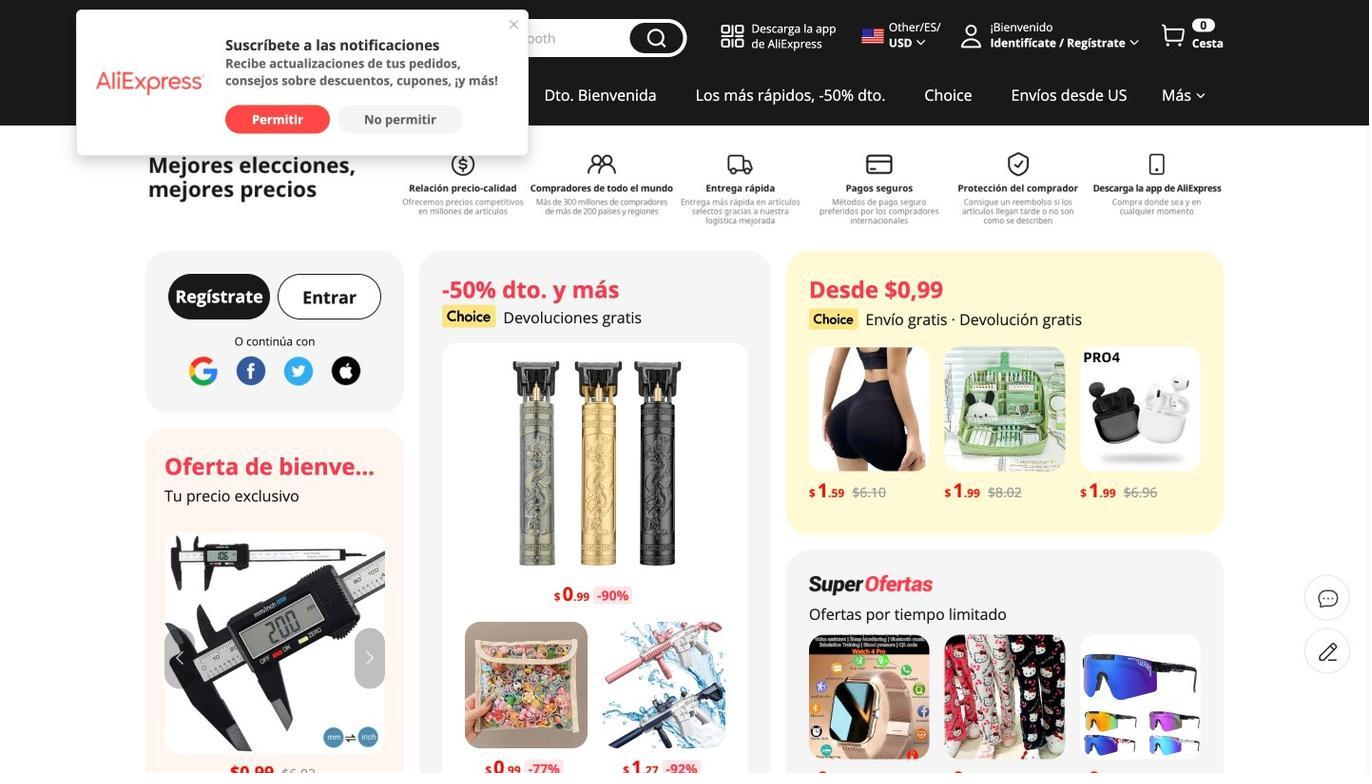 Task type: describe. For each thing, give the bounding box(es) containing it.
leggings deportivos sin costuras para mujer, pantalones ajustados, ropa para mujer, mallas de entrenamiento de cintura alta image
[[809, 347, 930, 471]]

calibrador digital electrónico de fibra de carbono, calibrador vernier, micrómetro, herramienta de medición, regla digital, 150mm, 100mm image
[[165, 533, 385, 754]]

xiaomi-reloj inteligente para hombre y mujer, pulsera digital con pantalla táctil completa, deporte, fitness, llamada bt, regalo, nuevo, 2024 image
[[809, 635, 930, 759]]

12 layers large capacity pencil case good looking multifunctional classification storage stationery storage bag 1pc image
[[945, 347, 1065, 471]]



Task type: vqa. For each thing, say whether or not it's contained in the screenshot.
on-
no



Task type: locate. For each thing, give the bounding box(es) containing it.
aliexpress image
[[96, 70, 204, 96]]

gran oferta-afeitadora eléctrica vintage t9 para hombres, afeitadora sin cable profesional para peluquero, afeitadora, encendedor de barba, máquina para cortar cabello image
[[489, 358, 702, 571]]

pit viper-gafas de ciclismo para hombre y mujer, lentes de sol deportivas para exteriores, con protección uv400, sin caja image
[[1081, 635, 1201, 759]]

pro4 tws-auriculares inalámbricos por bluetooth, intrauditivos 9d estéreo, hifi, manos libres con micrófono para xiaomi y iphone image
[[1081, 347, 1201, 471]]

choice image
[[442, 305, 496, 328]]

auriculares a bluetooth text field
[[402, 29, 621, 48]]

banda de goma elástica para niña, cinta para la cabeza, no daña el cabello, 10-50 piezas image
[[465, 622, 588, 749]]

sanrio-pijama de franela de hello kitty y2k para mujer, pantalones cálidos de lana con dibujos animados, informales, para el hogar, otoño e invierno image
[[945, 635, 1065, 759]]

None button
[[630, 23, 683, 53]]

pistola de agua eléctrica m416, juguete de tiro automático completo, diversión al aire libre en la playa, regalo para niños, niñas y adultos image
[[603, 622, 726, 749]]



